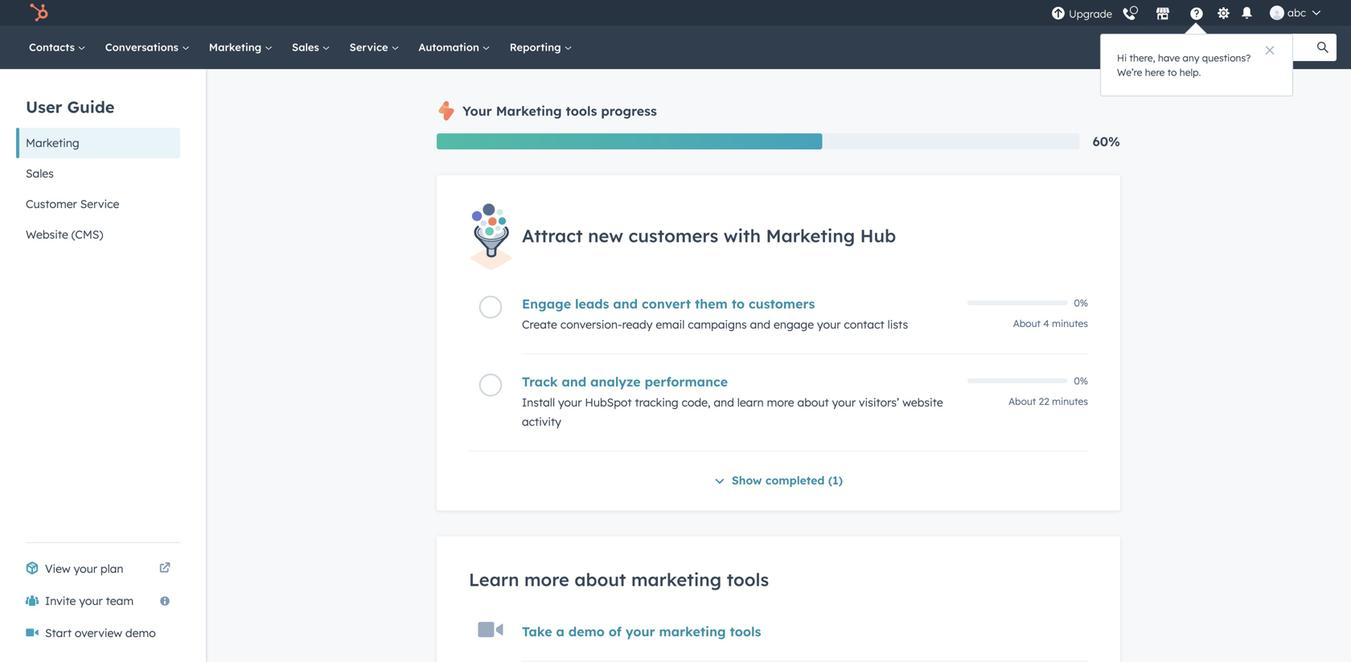 Task type: describe. For each thing, give the bounding box(es) containing it.
marketing button
[[16, 128, 180, 158]]

have
[[1158, 52, 1180, 64]]

create
[[522, 318, 557, 332]]

analyze
[[591, 374, 641, 390]]

conversations link
[[95, 26, 199, 69]]

your inside engage leads and convert them to customers create conversion-ready email campaigns and engage your contact lists
[[817, 318, 841, 332]]

with
[[724, 225, 761, 247]]

performance
[[645, 374, 728, 390]]

user guide views element
[[16, 69, 180, 250]]

service link
[[340, 26, 409, 69]]

calling icon button
[[1116, 1, 1143, 25]]

2 link opens in a new window image from the top
[[159, 564, 171, 575]]

hubspot
[[585, 396, 632, 410]]

show completed (1) button
[[714, 472, 843, 492]]

invite your team button
[[16, 586, 180, 618]]

plan
[[100, 562, 123, 576]]

your marketing tools progress
[[463, 103, 657, 119]]

website (cms)
[[26, 228, 103, 242]]

new
[[588, 225, 624, 247]]

engage
[[774, 318, 814, 332]]

view your plan
[[45, 562, 123, 576]]

1 vertical spatial tools
[[727, 569, 769, 591]]

completed
[[766, 474, 825, 488]]

60%
[[1093, 134, 1121, 150]]

about for track and analyze performance
[[1009, 396, 1036, 408]]

view
[[45, 562, 71, 576]]

engage
[[522, 296, 571, 312]]

sales link
[[282, 26, 340, 69]]

activity
[[522, 415, 561, 429]]

any
[[1183, 52, 1200, 64]]

progress
[[601, 103, 657, 119]]

Search HubSpot search field
[[1125, 34, 1323, 61]]

1 horizontal spatial service
[[350, 41, 391, 54]]

show
[[732, 474, 762, 488]]

marketplaces image
[[1156, 7, 1171, 22]]

0 vertical spatial marketing
[[631, 569, 722, 591]]

search button
[[1310, 34, 1337, 61]]

learn more about marketing tools
[[469, 569, 769, 591]]

more inside track and analyze performance install your hubspot tracking code, and learn more about your visitors' website activity
[[767, 396, 794, 410]]

menu containing abc
[[1050, 0, 1332, 26]]

leads
[[575, 296, 609, 312]]

automation
[[419, 41, 482, 54]]

22
[[1039, 396, 1050, 408]]

marketing link
[[199, 26, 282, 69]]

there,
[[1130, 52, 1156, 64]]

notifications button
[[1237, 4, 1257, 21]]

your right install
[[558, 396, 582, 410]]

0 vertical spatial tools
[[566, 103, 597, 119]]

contact
[[844, 318, 885, 332]]

website
[[26, 228, 68, 242]]

customer service button
[[16, 189, 180, 220]]

a
[[556, 624, 565, 641]]

automation link
[[409, 26, 500, 69]]

0% for engage leads and convert them to customers
[[1074, 297, 1088, 309]]

and up ready
[[613, 296, 638, 312]]

view your plan link
[[16, 553, 180, 586]]

marketing inside button
[[26, 136, 79, 150]]

we're
[[1117, 66, 1143, 78]]

ready
[[622, 318, 653, 332]]

0 horizontal spatial more
[[524, 569, 570, 591]]

overview
[[75, 627, 122, 641]]

track
[[522, 374, 558, 390]]

invite
[[45, 594, 76, 609]]

user guide
[[26, 97, 115, 117]]

hi
[[1117, 52, 1127, 64]]

upgrade image
[[1051, 7, 1066, 21]]

convert
[[642, 296, 691, 312]]

campaigns
[[688, 318, 747, 332]]

take a demo of your marketing tools link
[[522, 624, 761, 641]]

your right of on the bottom left of the page
[[626, 624, 655, 641]]

0% for track and analyze performance
[[1074, 375, 1088, 388]]

contacts
[[29, 41, 78, 54]]

about inside track and analyze performance install your hubspot tracking code, and learn more about your visitors' website activity
[[798, 396, 829, 410]]

hubspot link
[[19, 3, 60, 23]]

of
[[609, 624, 622, 641]]

calling icon image
[[1122, 7, 1137, 22]]

them
[[695, 296, 728, 312]]

hub
[[860, 225, 896, 247]]

track and analyze performance install your hubspot tracking code, and learn more about your visitors' website activity
[[522, 374, 943, 429]]

customer service
[[26, 197, 119, 211]]

email
[[656, 318, 685, 332]]

hubspot image
[[29, 3, 48, 23]]

install
[[522, 396, 555, 410]]

team
[[106, 594, 134, 609]]

(cms)
[[71, 228, 103, 242]]

take
[[522, 624, 552, 641]]

abc button
[[1261, 0, 1331, 26]]

demo for overview
[[125, 627, 156, 641]]

reporting link
[[500, 26, 582, 69]]

engage leads and convert them to customers create conversion-ready email campaigns and engage your contact lists
[[522, 296, 908, 332]]



Task type: locate. For each thing, give the bounding box(es) containing it.
minutes right 4
[[1052, 318, 1088, 330]]

more
[[767, 396, 794, 410], [524, 569, 570, 591]]

1 horizontal spatial more
[[767, 396, 794, 410]]

to inside hi there, have any questions? we're here to help.
[[1168, 66, 1177, 78]]

minutes for track and analyze performance
[[1052, 396, 1088, 408]]

1 vertical spatial minutes
[[1052, 396, 1088, 408]]

your
[[463, 103, 492, 119]]

0 vertical spatial minutes
[[1052, 318, 1088, 330]]

service
[[350, 41, 391, 54], [80, 197, 119, 211]]

visitors'
[[859, 396, 900, 410]]

contacts link
[[19, 26, 95, 69]]

reporting
[[510, 41, 564, 54]]

marketing
[[631, 569, 722, 591], [659, 624, 726, 641]]

menu
[[1050, 0, 1332, 26]]

customers right the new
[[629, 225, 719, 247]]

demo right a
[[569, 624, 605, 641]]

0 vertical spatial sales
[[292, 41, 322, 54]]

link opens in a new window image
[[159, 560, 171, 579], [159, 564, 171, 575]]

code,
[[682, 396, 711, 410]]

0% up about 4 minutes
[[1074, 297, 1088, 309]]

help button
[[1183, 4, 1211, 22]]

0 horizontal spatial sales
[[26, 167, 54, 181]]

website (cms) button
[[16, 220, 180, 250]]

about right learn
[[798, 396, 829, 410]]

start overview demo link
[[16, 618, 180, 650]]

demo
[[569, 624, 605, 641], [125, 627, 156, 641]]

marketplaces button
[[1146, 0, 1180, 26]]

attract new customers with marketing hub
[[522, 225, 896, 247]]

your
[[817, 318, 841, 332], [558, 396, 582, 410], [832, 396, 856, 410], [74, 562, 97, 576], [79, 594, 103, 609], [626, 624, 655, 641]]

marketing right your
[[496, 103, 562, 119]]

1 vertical spatial 0%
[[1074, 375, 1088, 388]]

service down sales button
[[80, 197, 119, 211]]

0 vertical spatial 0%
[[1074, 297, 1088, 309]]

show completed (1)
[[732, 474, 843, 488]]

0 vertical spatial customers
[[629, 225, 719, 247]]

your left visitors'
[[832, 396, 856, 410]]

about for engage leads and convert them to customers
[[1013, 318, 1041, 330]]

invite your team
[[45, 594, 134, 609]]

and down engage leads and convert them to customers 'button'
[[750, 318, 771, 332]]

abc
[[1288, 6, 1306, 19]]

more right learn
[[767, 396, 794, 410]]

guide
[[67, 97, 115, 117]]

about
[[1013, 318, 1041, 330], [1009, 396, 1036, 408]]

0 vertical spatial more
[[767, 396, 794, 410]]

customer
[[26, 197, 77, 211]]

1 vertical spatial more
[[524, 569, 570, 591]]

gary orlando image
[[1270, 6, 1285, 20]]

1 horizontal spatial about
[[798, 396, 829, 410]]

about 22 minutes
[[1009, 396, 1088, 408]]

marketing left sales link
[[209, 41, 265, 54]]

1 0% from the top
[[1074, 297, 1088, 309]]

notifications image
[[1240, 7, 1255, 21]]

sales right the marketing link at top left
[[292, 41, 322, 54]]

help.
[[1180, 66, 1201, 78]]

0 vertical spatial about
[[1013, 318, 1041, 330]]

0 horizontal spatial about
[[575, 569, 626, 591]]

customers
[[629, 225, 719, 247], [749, 296, 815, 312]]

your inside button
[[79, 594, 103, 609]]

and down track and analyze performance button on the bottom of page
[[714, 396, 734, 410]]

1 minutes from the top
[[1052, 318, 1088, 330]]

help image
[[1190, 7, 1204, 22]]

service inside button
[[80, 197, 119, 211]]

1 horizontal spatial demo
[[569, 624, 605, 641]]

1 vertical spatial sales
[[26, 167, 54, 181]]

0 vertical spatial service
[[350, 41, 391, 54]]

upgrade
[[1069, 7, 1113, 21]]

minutes right "22"
[[1052, 396, 1088, 408]]

about up of on the bottom left of the page
[[575, 569, 626, 591]]

your left plan
[[74, 562, 97, 576]]

user
[[26, 97, 62, 117]]

about 4 minutes
[[1013, 318, 1088, 330]]

marketing down user
[[26, 136, 79, 150]]

attract
[[522, 225, 583, 247]]

demo for a
[[569, 624, 605, 641]]

your marketing tools progress progress bar
[[437, 134, 823, 150]]

1 vertical spatial to
[[732, 296, 745, 312]]

and
[[613, 296, 638, 312], [750, 318, 771, 332], [562, 374, 587, 390], [714, 396, 734, 410]]

0 horizontal spatial customers
[[629, 225, 719, 247]]

1 link opens in a new window image from the top
[[159, 560, 171, 579]]

0 vertical spatial to
[[1168, 66, 1177, 78]]

0 horizontal spatial demo
[[125, 627, 156, 641]]

hi there, have any questions? we're here to help.
[[1117, 52, 1251, 78]]

demo down team
[[125, 627, 156, 641]]

to right them
[[732, 296, 745, 312]]

1 vertical spatial marketing
[[659, 624, 726, 641]]

2 vertical spatial tools
[[730, 624, 761, 641]]

tools
[[566, 103, 597, 119], [727, 569, 769, 591], [730, 624, 761, 641]]

to down 'have'
[[1168, 66, 1177, 78]]

service right sales link
[[350, 41, 391, 54]]

track and analyze performance button
[[522, 374, 958, 390]]

to inside engage leads and convert them to customers create conversion-ready email campaigns and engage your contact lists
[[732, 296, 745, 312]]

0 vertical spatial about
[[798, 396, 829, 410]]

to
[[1168, 66, 1177, 78], [732, 296, 745, 312]]

your right 'engage' on the right
[[817, 318, 841, 332]]

2 0% from the top
[[1074, 375, 1088, 388]]

sales
[[292, 41, 322, 54], [26, 167, 54, 181]]

your left team
[[79, 594, 103, 609]]

4
[[1044, 318, 1050, 330]]

questions?
[[1202, 52, 1251, 64]]

2 minutes from the top
[[1052, 396, 1088, 408]]

conversations
[[105, 41, 182, 54]]

engage leads and convert them to customers button
[[522, 296, 958, 312]]

take a demo of your marketing tools
[[522, 624, 761, 641]]

search image
[[1318, 42, 1329, 53]]

start overview demo
[[45, 627, 156, 641]]

1 vertical spatial about
[[575, 569, 626, 591]]

about
[[798, 396, 829, 410], [575, 569, 626, 591]]

sales button
[[16, 158, 180, 189]]

marketing left hub
[[766, 225, 855, 247]]

1 horizontal spatial sales
[[292, 41, 322, 54]]

tracking
[[635, 396, 679, 410]]

about left "22"
[[1009, 396, 1036, 408]]

customers up 'engage' on the right
[[749, 296, 815, 312]]

minutes for engage leads and convert them to customers
[[1052, 318, 1088, 330]]

(1)
[[828, 474, 843, 488]]

1 horizontal spatial to
[[1168, 66, 1177, 78]]

sales up customer
[[26, 167, 54, 181]]

settings image
[[1217, 7, 1231, 21]]

sales inside button
[[26, 167, 54, 181]]

lists
[[888, 318, 908, 332]]

1 vertical spatial service
[[80, 197, 119, 211]]

marketing right of on the bottom left of the page
[[659, 624, 726, 641]]

and right the track
[[562, 374, 587, 390]]

1 vertical spatial customers
[[749, 296, 815, 312]]

conversion-
[[561, 318, 622, 332]]

start
[[45, 627, 72, 641]]

1 horizontal spatial customers
[[749, 296, 815, 312]]

minutes
[[1052, 318, 1088, 330], [1052, 396, 1088, 408]]

here
[[1145, 66, 1165, 78]]

marketing up take a demo of your marketing tools
[[631, 569, 722, 591]]

customers inside engage leads and convert them to customers create conversion-ready email campaigns and engage your contact lists
[[749, 296, 815, 312]]

1 vertical spatial about
[[1009, 396, 1036, 408]]

more right 'learn'
[[524, 569, 570, 591]]

about left 4
[[1013, 318, 1041, 330]]

0% up about 22 minutes
[[1074, 375, 1088, 388]]

settings link
[[1214, 4, 1234, 21]]

0 horizontal spatial to
[[732, 296, 745, 312]]

learn
[[469, 569, 519, 591]]

learn
[[738, 396, 764, 410]]

0 horizontal spatial service
[[80, 197, 119, 211]]

website
[[903, 396, 943, 410]]



Task type: vqa. For each thing, say whether or not it's contained in the screenshot.
Your Preferences element
no



